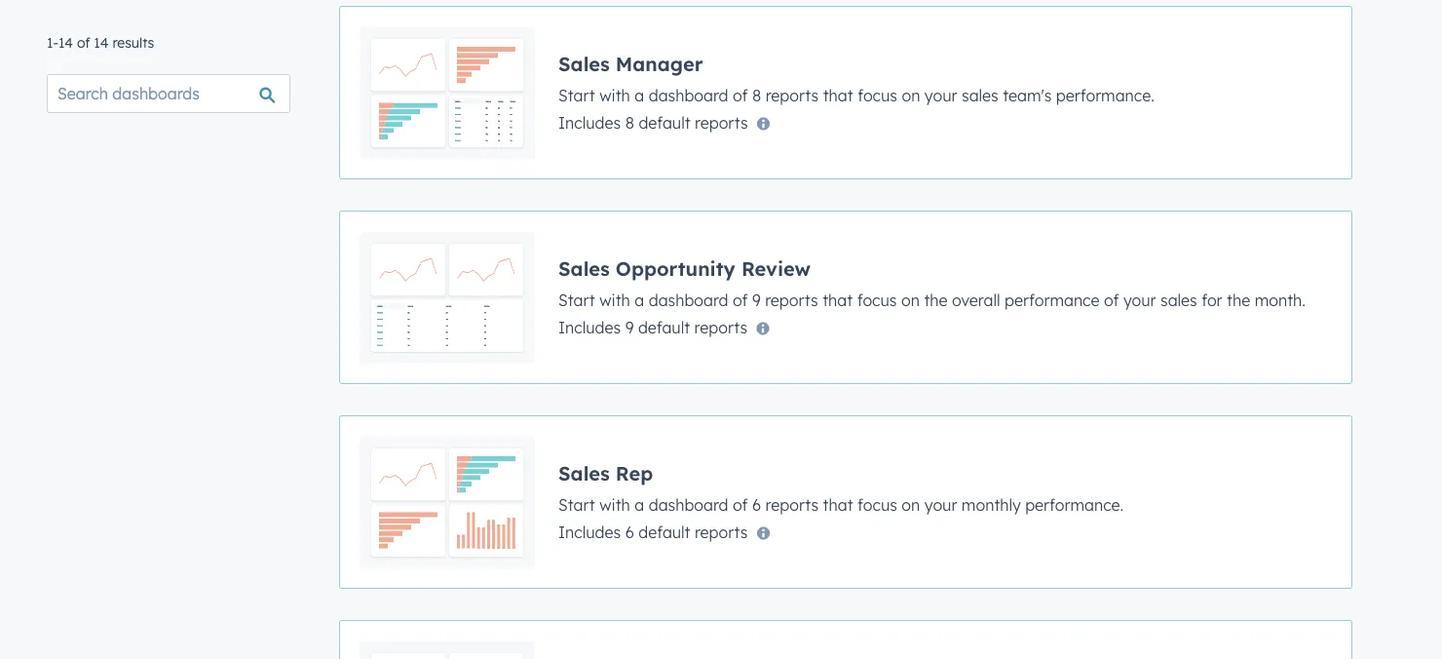 Task type: describe. For each thing, give the bounding box(es) containing it.
with for manager
[[600, 85, 631, 105]]

2 the from the left
[[1228, 290, 1251, 310]]

monthly
[[962, 495, 1021, 514]]

default for manager
[[639, 113, 691, 132]]

for
[[1202, 290, 1223, 310]]

sales rep image
[[360, 436, 535, 568]]

default for opportunity
[[639, 317, 690, 337]]

sales inside the sales manager start with a dashboard of 8 reports that focus on your sales team's performance.
[[962, 85, 999, 105]]

focus for manager
[[858, 85, 898, 105]]

with for rep
[[600, 495, 631, 514]]

a for manager
[[635, 85, 645, 105]]

includes 6 default reports
[[559, 522, 748, 542]]

sales manager start with a dashboard of 8 reports that focus on your sales team's performance.
[[559, 51, 1155, 105]]

opportunity
[[616, 256, 736, 280]]

sales for sales manager
[[559, 51, 610, 76]]

none checkbox sales rep
[[339, 415, 1353, 589]]

sales for sales rep
[[559, 461, 610, 485]]

6 inside sales rep start with a dashboard of 6 reports that focus on your monthly performance.
[[753, 495, 762, 514]]

focus inside the sales opportunity review start with a dashboard of 9 reports that focus on the overall performance of your sales for the month.
[[858, 290, 897, 310]]

start for sales manager
[[559, 85, 595, 105]]

reports inside the sales manager start with a dashboard of 8 reports that focus on your sales team's performance.
[[766, 85, 819, 105]]

a inside the sales opportunity review start with a dashboard of 9 reports that focus on the overall performance of your sales for the month.
[[635, 290, 645, 310]]

your for sales manager
[[925, 85, 958, 105]]

of right performance at the top of page
[[1105, 290, 1120, 310]]

service overview image
[[360, 641, 535, 659]]

none checkbox sales manager
[[339, 6, 1353, 179]]

reports inside sales rep start with a dashboard of 6 reports that focus on your monthly performance.
[[766, 495, 819, 514]]

of down review
[[733, 290, 748, 310]]

9 inside the sales opportunity review start with a dashboard of 9 reports that focus on the overall performance of your sales for the month.
[[753, 290, 761, 310]]

focus for rep
[[858, 495, 898, 514]]

sales for sales opportunity review
[[559, 256, 610, 280]]

manager
[[616, 51, 703, 76]]

0 horizontal spatial 9
[[626, 317, 634, 337]]

1 vertical spatial 8
[[626, 113, 635, 132]]

of right 1-
[[77, 34, 90, 51]]



Task type: locate. For each thing, give the bounding box(es) containing it.
2 dashboard from the top
[[649, 290, 729, 310]]

0 horizontal spatial 8
[[626, 113, 635, 132]]

default down manager
[[639, 113, 691, 132]]

includes inside "sales opportunity review" checkbox
[[559, 317, 621, 337]]

1 vertical spatial 9
[[626, 317, 634, 337]]

0 vertical spatial none checkbox
[[339, 6, 1353, 179]]

3 sales from the top
[[559, 461, 610, 485]]

0 vertical spatial dashboard
[[649, 85, 729, 105]]

1 horizontal spatial 9
[[753, 290, 761, 310]]

1 vertical spatial includes
[[559, 317, 621, 337]]

sales left team's
[[962, 85, 999, 105]]

that for sales manager
[[824, 85, 854, 105]]

none checkbox containing sales manager
[[339, 6, 1353, 179]]

your inside sales rep start with a dashboard of 6 reports that focus on your monthly performance.
[[925, 495, 958, 514]]

1 start from the top
[[559, 85, 595, 105]]

dashboard down opportunity
[[649, 290, 729, 310]]

includes inside option
[[559, 522, 621, 542]]

the right for
[[1228, 290, 1251, 310]]

on inside sales rep start with a dashboard of 6 reports that focus on your monthly performance.
[[902, 495, 921, 514]]

0 vertical spatial that
[[824, 85, 854, 105]]

0 horizontal spatial sales
[[962, 85, 999, 105]]

sales inside the sales manager start with a dashboard of 8 reports that focus on your sales team's performance.
[[559, 51, 610, 76]]

a inside sales rep start with a dashboard of 6 reports that focus on your monthly performance.
[[635, 495, 645, 514]]

default for rep
[[639, 522, 691, 542]]

that for sales rep
[[823, 495, 854, 514]]

default down rep
[[639, 522, 691, 542]]

start up the includes 8 default reports at the top of the page
[[559, 85, 595, 105]]

1 vertical spatial none checkbox
[[339, 211, 1353, 384]]

9 down review
[[753, 290, 761, 310]]

none checkbox "sales opportunity review"
[[339, 211, 1353, 384]]

1 none checkbox from the top
[[339, 6, 1353, 179]]

sales
[[962, 85, 999, 105], [1161, 290, 1198, 310]]

review
[[742, 256, 811, 280]]

none checkbox "service overview"
[[339, 620, 1353, 659]]

default inside option
[[639, 522, 691, 542]]

results
[[112, 34, 154, 51]]

2 vertical spatial focus
[[858, 495, 898, 514]]

rep
[[616, 461, 653, 485]]

1 horizontal spatial 14
[[94, 34, 109, 51]]

your left team's
[[925, 85, 958, 105]]

0 vertical spatial on
[[902, 85, 921, 105]]

3 a from the top
[[635, 495, 645, 514]]

start inside the sales opportunity review start with a dashboard of 9 reports that focus on the overall performance of your sales for the month.
[[559, 290, 595, 310]]

that inside the sales manager start with a dashboard of 8 reports that focus on your sales team's performance.
[[824, 85, 854, 105]]

includes 9 default reports
[[559, 317, 748, 337]]

1-14 of 14 results
[[47, 34, 154, 51]]

a up includes 9 default reports
[[635, 290, 645, 310]]

1 the from the left
[[925, 290, 948, 310]]

2 vertical spatial with
[[600, 495, 631, 514]]

0 vertical spatial performance.
[[1057, 85, 1155, 105]]

performance. right team's
[[1057, 85, 1155, 105]]

focus inside sales rep start with a dashboard of 6 reports that focus on your monthly performance.
[[858, 495, 898, 514]]

dashboard
[[649, 85, 729, 105], [649, 290, 729, 310], [649, 495, 729, 514]]

performance.
[[1057, 85, 1155, 105], [1026, 495, 1124, 514]]

0 horizontal spatial the
[[925, 290, 948, 310]]

includes 8 default reports
[[559, 113, 748, 132]]

0 vertical spatial your
[[925, 85, 958, 105]]

None checkbox
[[339, 6, 1353, 179], [339, 211, 1353, 384]]

on inside the sales opportunity review start with a dashboard of 9 reports that focus on the overall performance of your sales for the month.
[[902, 290, 920, 310]]

Search search field
[[47, 74, 291, 113]]

1 vertical spatial a
[[635, 290, 645, 310]]

that inside sales rep start with a dashboard of 6 reports that focus on your monthly performance.
[[823, 495, 854, 514]]

2 vertical spatial a
[[635, 495, 645, 514]]

start up includes 9 default reports
[[559, 290, 595, 310]]

1 dashboard from the top
[[649, 85, 729, 105]]

that inside the sales opportunity review start with a dashboard of 9 reports that focus on the overall performance of your sales for the month.
[[823, 290, 853, 310]]

1 vertical spatial sales
[[559, 256, 610, 280]]

includes inside sales manager checkbox
[[559, 113, 621, 132]]

none checkbox containing sales rep
[[339, 415, 1353, 589]]

sales inside the sales opportunity review start with a dashboard of 9 reports that focus on the overall performance of your sales for the month.
[[559, 256, 610, 280]]

1 that from the top
[[824, 85, 854, 105]]

dashboard inside the sales manager start with a dashboard of 8 reports that focus on your sales team's performance.
[[649, 85, 729, 105]]

sales left for
[[1161, 290, 1198, 310]]

sales inside the sales opportunity review start with a dashboard of 9 reports that focus on the overall performance of your sales for the month.
[[1161, 290, 1198, 310]]

of
[[77, 34, 90, 51], [733, 85, 748, 105], [733, 290, 748, 310], [1105, 290, 1120, 310], [733, 495, 748, 514]]

3 dashboard from the top
[[649, 495, 729, 514]]

sales up includes 9 default reports
[[559, 256, 610, 280]]

a up the includes 6 default reports
[[635, 495, 645, 514]]

0 vertical spatial a
[[635, 85, 645, 105]]

the
[[925, 290, 948, 310], [1228, 290, 1251, 310]]

1 horizontal spatial 6
[[753, 495, 762, 514]]

8 inside the sales manager start with a dashboard of 8 reports that focus on your sales team's performance.
[[753, 85, 762, 105]]

9
[[753, 290, 761, 310], [626, 317, 634, 337]]

reports
[[766, 85, 819, 105], [695, 113, 748, 132], [766, 290, 819, 310], [695, 317, 748, 337], [766, 495, 819, 514], [695, 522, 748, 542]]

1 a from the top
[[635, 85, 645, 105]]

start
[[559, 85, 595, 105], [559, 290, 595, 310], [559, 495, 595, 514]]

of inside sales rep start with a dashboard of 6 reports that focus on your monthly performance.
[[733, 495, 748, 514]]

9 down opportunity
[[626, 317, 634, 337]]

1 vertical spatial that
[[823, 290, 853, 310]]

none checkbox containing sales opportunity review
[[339, 211, 1353, 384]]

dashboard for rep
[[649, 495, 729, 514]]

sales opportunity review start with a dashboard of 9 reports that focus on the overall performance of your sales for the month.
[[559, 256, 1306, 310]]

team's
[[1003, 85, 1052, 105]]

0 vertical spatial with
[[600, 85, 631, 105]]

1 horizontal spatial 8
[[753, 85, 762, 105]]

1 vertical spatial default
[[639, 317, 690, 337]]

includes for manager
[[559, 113, 621, 132]]

1 none checkbox from the top
[[339, 415, 1353, 589]]

focus
[[858, 85, 898, 105], [858, 290, 897, 310], [858, 495, 898, 514]]

2 sales from the top
[[559, 256, 610, 280]]

2 vertical spatial default
[[639, 522, 691, 542]]

1 vertical spatial focus
[[858, 290, 897, 310]]

2 start from the top
[[559, 290, 595, 310]]

0 horizontal spatial 6
[[626, 522, 635, 542]]

1 vertical spatial with
[[600, 290, 631, 310]]

your for sales rep
[[925, 495, 958, 514]]

0 vertical spatial none checkbox
[[339, 415, 1353, 589]]

your left monthly on the right bottom
[[925, 495, 958, 514]]

on for sales manager
[[902, 85, 921, 105]]

1 horizontal spatial the
[[1228, 290, 1251, 310]]

3 with from the top
[[600, 495, 631, 514]]

1 14 from the left
[[58, 34, 73, 51]]

start inside sales rep start with a dashboard of 6 reports that focus on your monthly performance.
[[559, 495, 595, 514]]

2 none checkbox from the top
[[339, 211, 1353, 384]]

dashboard inside the sales opportunity review start with a dashboard of 9 reports that focus on the overall performance of your sales for the month.
[[649, 290, 729, 310]]

start inside the sales manager start with a dashboard of 8 reports that focus on your sales team's performance.
[[559, 85, 595, 105]]

sales left rep
[[559, 461, 610, 485]]

3 start from the top
[[559, 495, 595, 514]]

sales opportunity review image
[[360, 231, 535, 364]]

with down rep
[[600, 495, 631, 514]]

your inside the sales manager start with a dashboard of 8 reports that focus on your sales team's performance.
[[925, 85, 958, 105]]

2 none checkbox from the top
[[339, 620, 1353, 659]]

focus inside the sales manager start with a dashboard of 8 reports that focus on your sales team's performance.
[[858, 85, 898, 105]]

of inside the sales manager start with a dashboard of 8 reports that focus on your sales team's performance.
[[733, 85, 748, 105]]

sales inside sales rep start with a dashboard of 6 reports that focus on your monthly performance.
[[559, 461, 610, 485]]

1 vertical spatial none checkbox
[[339, 620, 1353, 659]]

2 vertical spatial on
[[902, 495, 921, 514]]

overall
[[953, 290, 1001, 310]]

on for sales rep
[[902, 495, 921, 514]]

a
[[635, 85, 645, 105], [635, 290, 645, 310], [635, 495, 645, 514]]

of up the includes 6 default reports
[[733, 495, 748, 514]]

dashboard up the includes 6 default reports
[[649, 495, 729, 514]]

default inside "sales opportunity review" checkbox
[[639, 317, 690, 337]]

0 vertical spatial start
[[559, 85, 595, 105]]

with inside the sales manager start with a dashboard of 8 reports that focus on your sales team's performance.
[[600, 85, 631, 105]]

your inside the sales opportunity review start with a dashboard of 9 reports that focus on the overall performance of your sales for the month.
[[1124, 290, 1157, 310]]

14
[[58, 34, 73, 51], [94, 34, 109, 51]]

with inside the sales opportunity review start with a dashboard of 9 reports that focus on the overall performance of your sales for the month.
[[600, 290, 631, 310]]

1 sales from the top
[[559, 51, 610, 76]]

performance. right monthly on the right bottom
[[1026, 495, 1124, 514]]

0 horizontal spatial 14
[[58, 34, 73, 51]]

2 vertical spatial start
[[559, 495, 595, 514]]

dashboard down manager
[[649, 85, 729, 105]]

your
[[925, 85, 958, 105], [1124, 290, 1157, 310], [925, 495, 958, 514]]

1-
[[47, 34, 58, 51]]

sales left manager
[[559, 51, 610, 76]]

dashboard for manager
[[649, 85, 729, 105]]

1 vertical spatial performance.
[[1026, 495, 1124, 514]]

1 vertical spatial your
[[1124, 290, 1157, 310]]

a inside the sales manager start with a dashboard of 8 reports that focus on your sales team's performance.
[[635, 85, 645, 105]]

start up the includes 6 default reports
[[559, 495, 595, 514]]

2 includes from the top
[[559, 317, 621, 337]]

0 vertical spatial default
[[639, 113, 691, 132]]

that
[[824, 85, 854, 105], [823, 290, 853, 310], [823, 495, 854, 514]]

0 vertical spatial 6
[[753, 495, 762, 514]]

2 a from the top
[[635, 290, 645, 310]]

0 vertical spatial focus
[[858, 85, 898, 105]]

of up the includes 8 default reports at the top of the page
[[733, 85, 748, 105]]

8
[[753, 85, 762, 105], [626, 113, 635, 132]]

a up the includes 8 default reports at the top of the page
[[635, 85, 645, 105]]

2 vertical spatial your
[[925, 495, 958, 514]]

with inside sales rep start with a dashboard of 6 reports that focus on your monthly performance.
[[600, 495, 631, 514]]

performance. inside sales rep start with a dashboard of 6 reports that focus on your monthly performance.
[[1026, 495, 1124, 514]]

2 vertical spatial that
[[823, 495, 854, 514]]

1 vertical spatial 6
[[626, 522, 635, 542]]

month.
[[1255, 290, 1306, 310]]

3 that from the top
[[823, 495, 854, 514]]

performance. inside the sales manager start with a dashboard of 8 reports that focus on your sales team's performance.
[[1057, 85, 1155, 105]]

2 vertical spatial dashboard
[[649, 495, 729, 514]]

a for rep
[[635, 495, 645, 514]]

on
[[902, 85, 921, 105], [902, 290, 920, 310], [902, 495, 921, 514]]

3 includes from the top
[[559, 522, 621, 542]]

1 vertical spatial sales
[[1161, 290, 1198, 310]]

your left for
[[1124, 290, 1157, 310]]

2 with from the top
[[600, 290, 631, 310]]

default
[[639, 113, 691, 132], [639, 317, 690, 337], [639, 522, 691, 542]]

1 with from the top
[[600, 85, 631, 105]]

2 that from the top
[[823, 290, 853, 310]]

performance
[[1005, 290, 1100, 310]]

1 vertical spatial on
[[902, 290, 920, 310]]

6
[[753, 495, 762, 514], [626, 522, 635, 542]]

0 vertical spatial sales
[[559, 51, 610, 76]]

the left overall
[[925, 290, 948, 310]]

1 vertical spatial dashboard
[[649, 290, 729, 310]]

0 vertical spatial 8
[[753, 85, 762, 105]]

with up includes 9 default reports
[[600, 290, 631, 310]]

2 vertical spatial includes
[[559, 522, 621, 542]]

0 vertical spatial sales
[[962, 85, 999, 105]]

1 vertical spatial start
[[559, 290, 595, 310]]

dashboard inside sales rep start with a dashboard of 6 reports that focus on your monthly performance.
[[649, 495, 729, 514]]

0 vertical spatial includes
[[559, 113, 621, 132]]

default inside sales manager checkbox
[[639, 113, 691, 132]]

with
[[600, 85, 631, 105], [600, 290, 631, 310], [600, 495, 631, 514]]

sales rep start with a dashboard of 6 reports that focus on your monthly performance.
[[559, 461, 1124, 514]]

start for sales rep
[[559, 495, 595, 514]]

default down opportunity
[[639, 317, 690, 337]]

None checkbox
[[339, 415, 1353, 589], [339, 620, 1353, 659]]

includes for opportunity
[[559, 317, 621, 337]]

includes
[[559, 113, 621, 132], [559, 317, 621, 337], [559, 522, 621, 542]]

on inside the sales manager start with a dashboard of 8 reports that focus on your sales team's performance.
[[902, 85, 921, 105]]

includes for rep
[[559, 522, 621, 542]]

2 14 from the left
[[94, 34, 109, 51]]

with up the includes 8 default reports at the top of the page
[[600, 85, 631, 105]]

0 vertical spatial 9
[[753, 290, 761, 310]]

sales
[[559, 51, 610, 76], [559, 256, 610, 280], [559, 461, 610, 485]]

2 vertical spatial sales
[[559, 461, 610, 485]]

reports inside the sales opportunity review start with a dashboard of 9 reports that focus on the overall performance of your sales for the month.
[[766, 290, 819, 310]]

sales manager image
[[360, 26, 535, 159]]

1 includes from the top
[[559, 113, 621, 132]]

1 horizontal spatial sales
[[1161, 290, 1198, 310]]



Task type: vqa. For each thing, say whether or not it's contained in the screenshot.
Sales within Sales Rep Start with a dashboard of 6 reports that focus on your monthly performance.
yes



